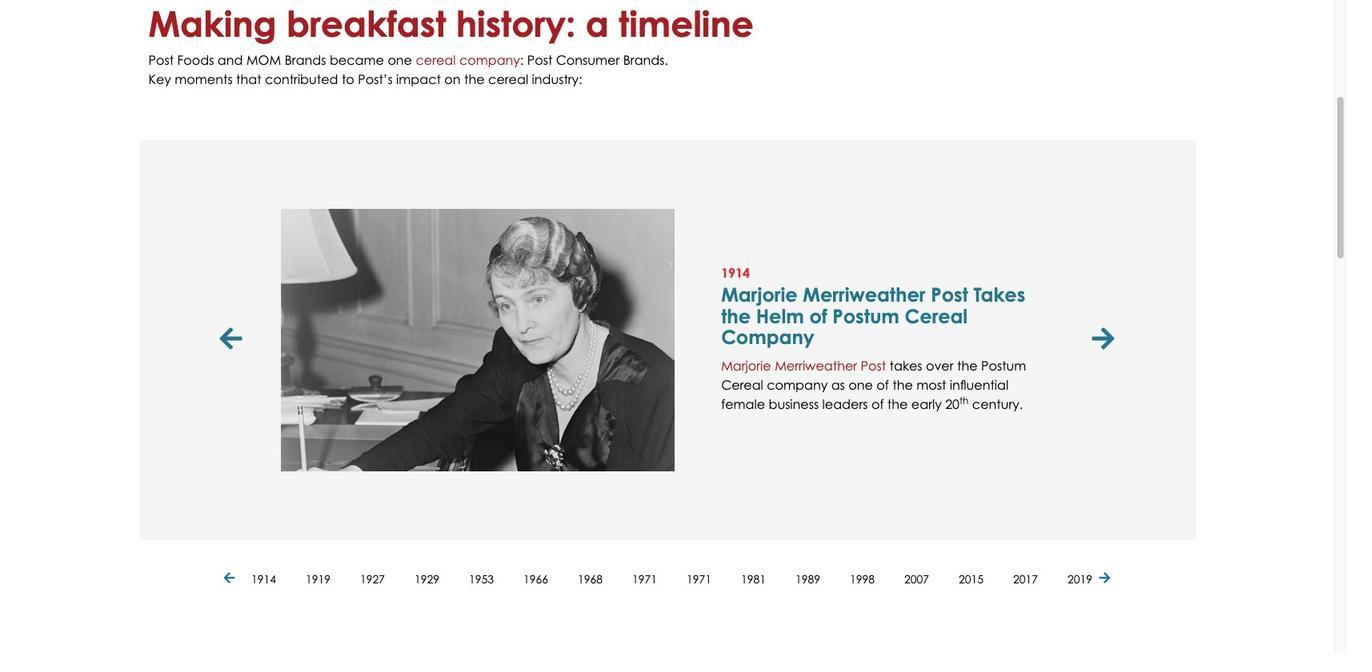 Task type: vqa. For each thing, say whether or not it's contained in the screenshot.
Cookie corresponding to Cookie Policy
no



Task type: describe. For each thing, give the bounding box(es) containing it.
one inside making breakfast history: a timeline post foods and mom brands became one cereal company : post consumer brands. key moments that contributed to post's impact on the cereal industry:
[[388, 52, 412, 68]]

moments
[[175, 71, 233, 87]]

most
[[917, 377, 947, 393]]

th
[[960, 395, 969, 407]]

influential
[[950, 377, 1009, 393]]

2017
[[1014, 572, 1039, 586]]

20
[[946, 396, 960, 412]]

company inside "takes over the postum cereal company as one of the most influential female business leaders of the early 20"
[[767, 377, 828, 393]]

2015
[[959, 572, 984, 586]]

1914 marjorie merriweather post takes the helm of postum cereal company
[[722, 265, 1026, 349]]

as
[[832, 377, 845, 393]]

takes
[[890, 358, 923, 374]]

1914 for 1914 marjorie merriweather post takes the helm of postum cereal company
[[722, 265, 750, 281]]

brands.
[[624, 52, 669, 68]]

takes
[[974, 283, 1026, 307]]

the left early
[[888, 396, 908, 412]]

1998
[[850, 572, 875, 586]]

1914 for 1914
[[251, 572, 276, 586]]

1966
[[524, 572, 549, 586]]

century.
[[973, 396, 1024, 412]]

2007
[[905, 572, 930, 586]]

cereal inside 1914 marjorie merriweather post takes the helm of postum cereal company
[[905, 304, 968, 328]]

contributed
[[265, 71, 338, 87]]

key
[[149, 71, 171, 87]]

0 vertical spatial previous image
[[220, 327, 246, 353]]

that
[[236, 71, 262, 87]]

brands
[[285, 52, 326, 68]]

on
[[445, 71, 461, 87]]

impact
[[396, 71, 441, 87]]

marjorie merriweather post image
[[281, 209, 675, 472]]

post inside 1914 marjorie merriweather post takes the helm of postum cereal company
[[931, 283, 969, 307]]

a
[[586, 3, 609, 45]]

1 vertical spatial of
[[877, 377, 890, 393]]

the inside making breakfast history: a timeline post foods and mom brands became one cereal company : post consumer brands. key moments that contributed to post's impact on the cereal industry:
[[464, 71, 485, 87]]

2 vertical spatial of
[[872, 396, 884, 412]]

making breakfast history: a timeline post foods and mom brands became one cereal company : post consumer brands. key moments that contributed to post's impact on the cereal industry:
[[149, 3, 754, 87]]

th century.
[[960, 395, 1024, 412]]

and
[[218, 52, 243, 68]]

1 vertical spatial merriweather
[[775, 358, 858, 374]]

to
[[342, 71, 355, 87]]

of inside 1914 marjorie merriweather post takes the helm of postum cereal company
[[810, 304, 828, 328]]



Task type: locate. For each thing, give the bounding box(es) containing it.
of right as
[[877, 377, 890, 393]]

post's
[[358, 71, 393, 87]]

marjorie
[[722, 283, 798, 307], [722, 358, 772, 374]]

1 vertical spatial 1914
[[251, 572, 276, 586]]

takes over the postum cereal company as one of the most influential female business leaders of the early 20
[[722, 358, 1027, 412]]

1929
[[415, 572, 440, 586]]

0 horizontal spatial 1971
[[633, 572, 657, 586]]

1914
[[722, 265, 750, 281], [251, 572, 276, 586]]

0 vertical spatial company
[[460, 52, 520, 68]]

1 horizontal spatial one
[[849, 377, 874, 393]]

the up influential
[[958, 358, 978, 374]]

next image for previous image to the top
[[1093, 327, 1115, 353]]

early
[[912, 396, 942, 412]]

1 horizontal spatial 1971
[[687, 572, 712, 586]]

1 vertical spatial next image
[[1100, 573, 1111, 586]]

1 vertical spatial previous image
[[224, 573, 239, 586]]

1 horizontal spatial 1914
[[722, 265, 750, 281]]

cereal up over
[[905, 304, 968, 328]]

of right helm
[[810, 304, 828, 328]]

0 vertical spatial of
[[810, 304, 828, 328]]

1 vertical spatial marjorie
[[722, 358, 772, 374]]

marjorie merriweather post
[[722, 358, 887, 374]]

history:
[[456, 3, 576, 45]]

1971 right 1968
[[633, 572, 657, 586]]

company
[[722, 325, 815, 349]]

of
[[810, 304, 828, 328], [877, 377, 890, 393], [872, 396, 884, 412]]

1 vertical spatial company
[[767, 377, 828, 393]]

1971 left 1981 at the bottom of page
[[687, 572, 712, 586]]

cereal
[[416, 52, 456, 68], [489, 71, 529, 87]]

foods
[[177, 52, 214, 68]]

0 horizontal spatial cereal
[[722, 377, 764, 393]]

1914 inside 1914 marjorie merriweather post takes the helm of postum cereal company
[[722, 265, 750, 281]]

company inside making breakfast history: a timeline post foods and mom brands became one cereal company : post consumer brands. key moments that contributed to post's impact on the cereal industry:
[[460, 52, 520, 68]]

0 horizontal spatial cereal
[[416, 52, 456, 68]]

marjorie down company
[[722, 358, 772, 374]]

postum inside "takes over the postum cereal company as one of the most influential female business leaders of the early 20"
[[982, 358, 1027, 374]]

1 1971 from the left
[[633, 572, 657, 586]]

of right leaders
[[872, 396, 884, 412]]

marjorie up company
[[722, 283, 798, 307]]

one
[[388, 52, 412, 68], [849, 377, 874, 393]]

company up business
[[767, 377, 828, 393]]

1971
[[633, 572, 657, 586], [687, 572, 712, 586]]

female
[[722, 396, 766, 412]]

cereal up female
[[722, 377, 764, 393]]

making
[[149, 3, 277, 45]]

1 vertical spatial cereal
[[489, 71, 529, 87]]

over
[[926, 358, 954, 374]]

merriweather
[[803, 283, 926, 307], [775, 358, 858, 374]]

0 vertical spatial merriweather
[[803, 283, 926, 307]]

the
[[464, 71, 485, 87], [722, 304, 751, 328], [958, 358, 978, 374], [893, 377, 914, 393], [888, 396, 908, 412]]

cereal company link
[[416, 52, 520, 68]]

2 marjorie from the top
[[722, 358, 772, 374]]

0 vertical spatial next image
[[1093, 327, 1115, 353]]

2019
[[1068, 572, 1093, 586]]

0 horizontal spatial postum
[[833, 304, 900, 328]]

previous image
[[220, 327, 246, 353], [224, 573, 239, 586]]

the inside 1914 marjorie merriweather post takes the helm of postum cereal company
[[722, 304, 751, 328]]

company
[[460, 52, 520, 68], [767, 377, 828, 393]]

0 vertical spatial marjorie
[[722, 283, 798, 307]]

marjorie inside 1914 marjorie merriweather post takes the helm of postum cereal company
[[722, 283, 798, 307]]

the down takes
[[893, 377, 914, 393]]

cereal down :
[[489, 71, 529, 87]]

marjorie merriweather post link
[[722, 358, 887, 374]]

the down cereal company "link"
[[464, 71, 485, 87]]

business
[[769, 396, 819, 412]]

1927
[[360, 572, 385, 586]]

industry:
[[532, 71, 583, 87]]

company up the on
[[460, 52, 520, 68]]

carousel region
[[215, 140, 1120, 540]]

helm
[[757, 304, 805, 328]]

postum inside 1914 marjorie merriweather post takes the helm of postum cereal company
[[833, 304, 900, 328]]

next image
[[1093, 327, 1115, 353], [1100, 573, 1111, 586]]

1953
[[469, 572, 494, 586]]

cereal inside "takes over the postum cereal company as one of the most influential female business leaders of the early 20"
[[722, 377, 764, 393]]

next image for the bottom previous image
[[1100, 573, 1111, 586]]

1 horizontal spatial company
[[767, 377, 828, 393]]

breakfast
[[287, 3, 446, 45]]

cereal up the on
[[416, 52, 456, 68]]

0 horizontal spatial one
[[388, 52, 412, 68]]

1 horizontal spatial postum
[[982, 358, 1027, 374]]

1989
[[796, 572, 821, 586]]

1 marjorie from the top
[[722, 283, 798, 307]]

postum up takes
[[833, 304, 900, 328]]

timeline
[[619, 3, 754, 45]]

postum
[[833, 304, 900, 328], [982, 358, 1027, 374]]

1 horizontal spatial cereal
[[905, 304, 968, 328]]

1 vertical spatial postum
[[982, 358, 1027, 374]]

post
[[149, 52, 174, 68], [528, 52, 553, 68], [931, 283, 969, 307], [861, 358, 887, 374]]

1914 left 1919
[[251, 572, 276, 586]]

postum up influential
[[982, 358, 1027, 374]]

one right as
[[849, 377, 874, 393]]

0 vertical spatial postum
[[833, 304, 900, 328]]

became
[[330, 52, 384, 68]]

1 vertical spatial cereal
[[722, 377, 764, 393]]

mom
[[247, 52, 281, 68]]

1919
[[306, 572, 331, 586]]

:
[[520, 52, 524, 68]]

2 1971 from the left
[[687, 572, 712, 586]]

cereal
[[905, 304, 968, 328], [722, 377, 764, 393]]

one inside "takes over the postum cereal company as one of the most influential female business leaders of the early 20"
[[849, 377, 874, 393]]

consumer
[[556, 52, 620, 68]]

0 vertical spatial one
[[388, 52, 412, 68]]

1968
[[578, 572, 603, 586]]

0 vertical spatial 1914
[[722, 265, 750, 281]]

1 vertical spatial one
[[849, 377, 874, 393]]

1981
[[741, 572, 766, 586]]

merriweather inside 1914 marjorie merriweather post takes the helm of postum cereal company
[[803, 283, 926, 307]]

1914 up company
[[722, 265, 750, 281]]

next image inside carousel region
[[1093, 327, 1115, 353]]

one up impact
[[388, 52, 412, 68]]

0 horizontal spatial 1914
[[251, 572, 276, 586]]

leaders
[[823, 396, 868, 412]]

0 horizontal spatial company
[[460, 52, 520, 68]]

0 vertical spatial cereal
[[905, 304, 968, 328]]

the left helm
[[722, 304, 751, 328]]

1 horizontal spatial cereal
[[489, 71, 529, 87]]

0 vertical spatial cereal
[[416, 52, 456, 68]]



